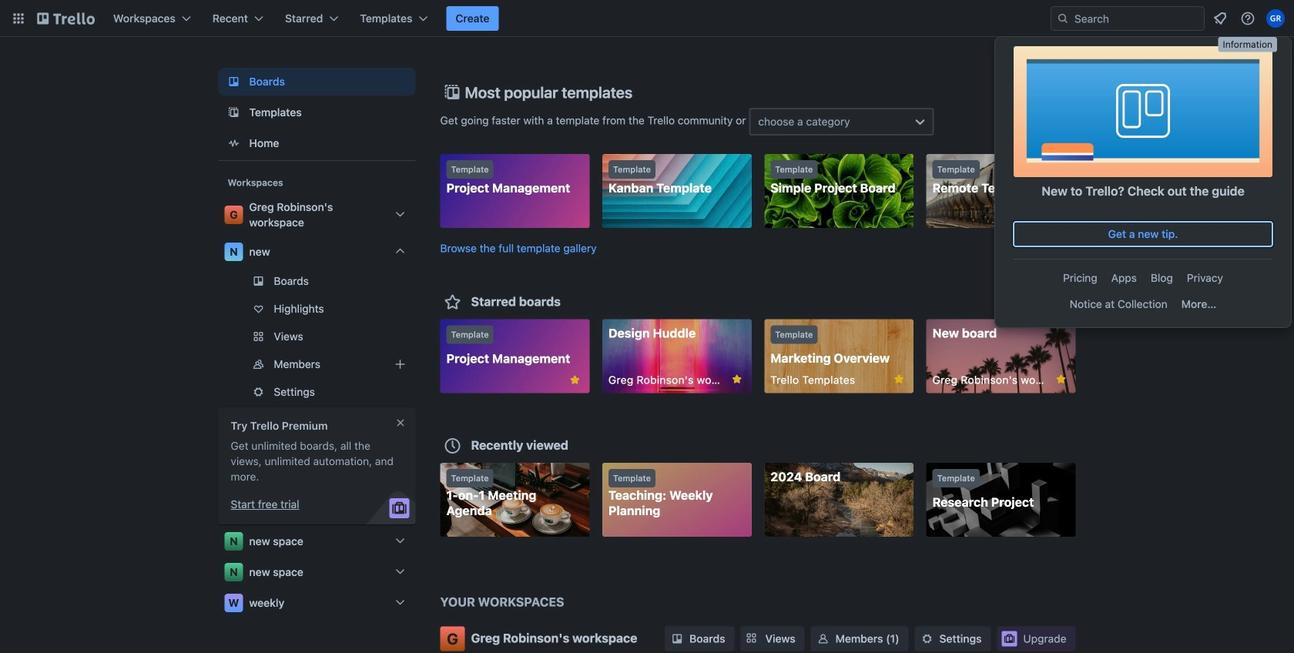 Task type: vqa. For each thing, say whether or not it's contained in the screenshot.
right sm image
yes



Task type: locate. For each thing, give the bounding box(es) containing it.
add image
[[391, 355, 410, 374]]

2 horizontal spatial click to unstar this board. it will be removed from your starred list. image
[[893, 373, 907, 387]]

board image
[[225, 72, 243, 91]]

home image
[[225, 134, 243, 153]]

0 horizontal spatial sm image
[[816, 632, 831, 647]]

0 horizontal spatial click to unstar this board. it will be removed from your starred list. image
[[568, 373, 582, 387]]

back to home image
[[37, 6, 95, 31]]

tooltip
[[1219, 37, 1278, 52]]

primary element
[[0, 0, 1295, 37]]

1 sm image from the left
[[816, 632, 831, 647]]

sm image
[[816, 632, 831, 647], [920, 632, 935, 647]]

click to unstar this board. it will be removed from your starred list. image
[[730, 373, 744, 387], [893, 373, 907, 387], [568, 373, 582, 387]]

1 horizontal spatial sm image
[[920, 632, 935, 647]]



Task type: describe. For each thing, give the bounding box(es) containing it.
1 horizontal spatial click to unstar this board. it will be removed from your starred list. image
[[730, 373, 744, 387]]

sm image
[[670, 632, 685, 647]]

open information menu image
[[1241, 11, 1256, 26]]

2 sm image from the left
[[920, 632, 935, 647]]

search image
[[1057, 12, 1070, 25]]

Search field
[[1051, 6, 1205, 31]]

0 notifications image
[[1212, 9, 1230, 28]]

greg robinson (gregrobinson96) image
[[1267, 9, 1286, 28]]

template board image
[[225, 103, 243, 122]]



